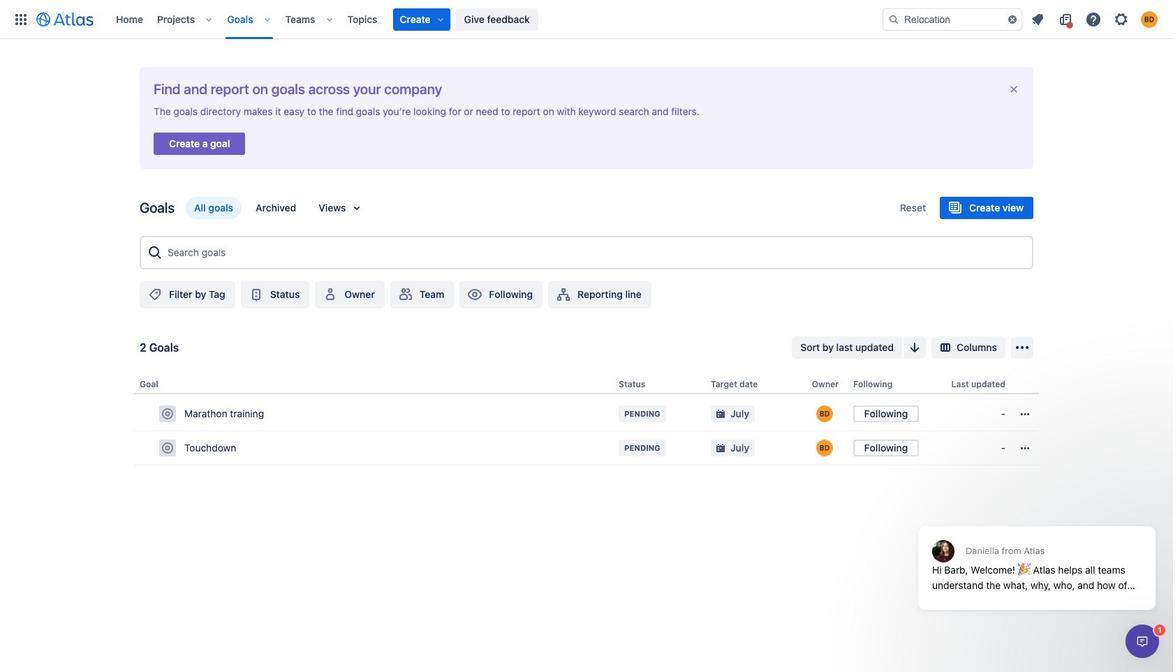 Task type: locate. For each thing, give the bounding box(es) containing it.
top element
[[8, 0, 883, 39]]

reverse sort order image
[[907, 340, 924, 356]]

0 vertical spatial more icon image
[[1017, 406, 1034, 423]]

Search goals field
[[164, 240, 1027, 266]]

search goals image
[[147, 245, 164, 261]]

1 more icon image from the top
[[1017, 406, 1034, 423]]

label image
[[147, 286, 164, 303]]

2 more icon image from the top
[[1017, 440, 1034, 457]]

more options image
[[1015, 340, 1031, 356]]

dialog
[[912, 493, 1164, 621], [1126, 625, 1160, 659]]

help image
[[1086, 11, 1103, 28]]

1 vertical spatial more icon image
[[1017, 440, 1034, 457]]

Search field
[[883, 8, 1023, 30]]

more icon image
[[1017, 406, 1034, 423], [1017, 440, 1034, 457]]

None search field
[[883, 8, 1023, 30]]

settings image
[[1114, 11, 1131, 28]]

banner
[[0, 0, 1174, 39]]



Task type: vqa. For each thing, say whether or not it's contained in the screenshot.
bottommost confluence icon
no



Task type: describe. For each thing, give the bounding box(es) containing it.
switch to... image
[[13, 11, 29, 28]]

status image
[[248, 286, 265, 303]]

following image
[[467, 286, 484, 303]]

search image
[[889, 14, 900, 25]]

close banner image
[[1009, 84, 1020, 95]]

1 vertical spatial dialog
[[1126, 625, 1160, 659]]

0 vertical spatial dialog
[[912, 493, 1164, 621]]

notifications image
[[1030, 11, 1047, 28]]

account image
[[1142, 11, 1159, 28]]

clear search session image
[[1008, 14, 1019, 25]]



